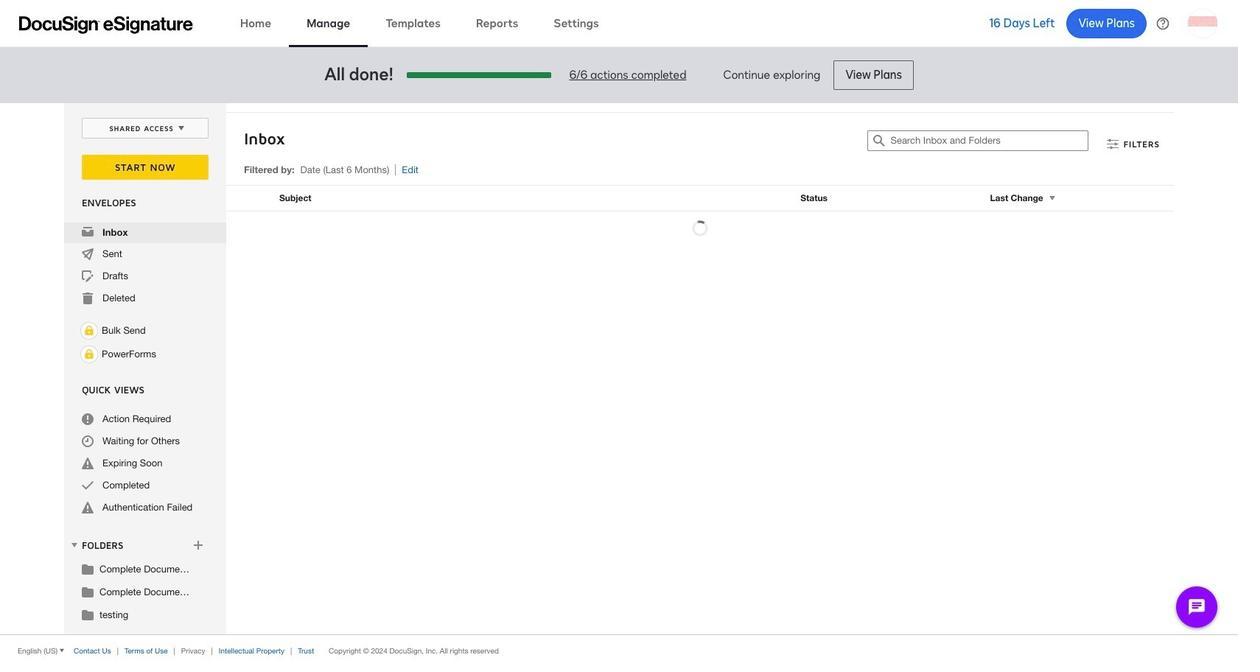 Task type: locate. For each thing, give the bounding box(es) containing it.
0 vertical spatial folder image
[[82, 563, 94, 575]]

alert image
[[82, 458, 94, 470]]

folder image
[[82, 563, 94, 575], [82, 586, 94, 598], [82, 609, 94, 621]]

clock image
[[82, 436, 94, 448]]

trash image
[[82, 293, 94, 304]]

2 vertical spatial folder image
[[82, 609, 94, 621]]

view folders image
[[69, 540, 80, 551]]

your uploaded profile image image
[[1188, 8, 1218, 38]]

1 vertical spatial folder image
[[82, 586, 94, 598]]

Search Inbox and Folders text field
[[891, 131, 1089, 150]]

2 lock image from the top
[[80, 346, 98, 363]]

docusign esignature image
[[19, 16, 193, 34]]

draft image
[[82, 271, 94, 282]]

secondary navigation region
[[64, 103, 1178, 635]]

lock image
[[80, 322, 98, 340], [80, 346, 98, 363]]

1 folder image from the top
[[82, 563, 94, 575]]

0 vertical spatial lock image
[[80, 322, 98, 340]]

1 vertical spatial lock image
[[80, 346, 98, 363]]



Task type: vqa. For each thing, say whether or not it's contained in the screenshot.
shared icon
no



Task type: describe. For each thing, give the bounding box(es) containing it.
1 lock image from the top
[[80, 322, 98, 340]]

action required image
[[82, 414, 94, 425]]

sent image
[[82, 248, 94, 260]]

more info region
[[0, 635, 1239, 666]]

2 folder image from the top
[[82, 586, 94, 598]]

inbox image
[[82, 226, 94, 238]]

completed image
[[82, 480, 94, 492]]

3 folder image from the top
[[82, 609, 94, 621]]

alert image
[[82, 502, 94, 514]]



